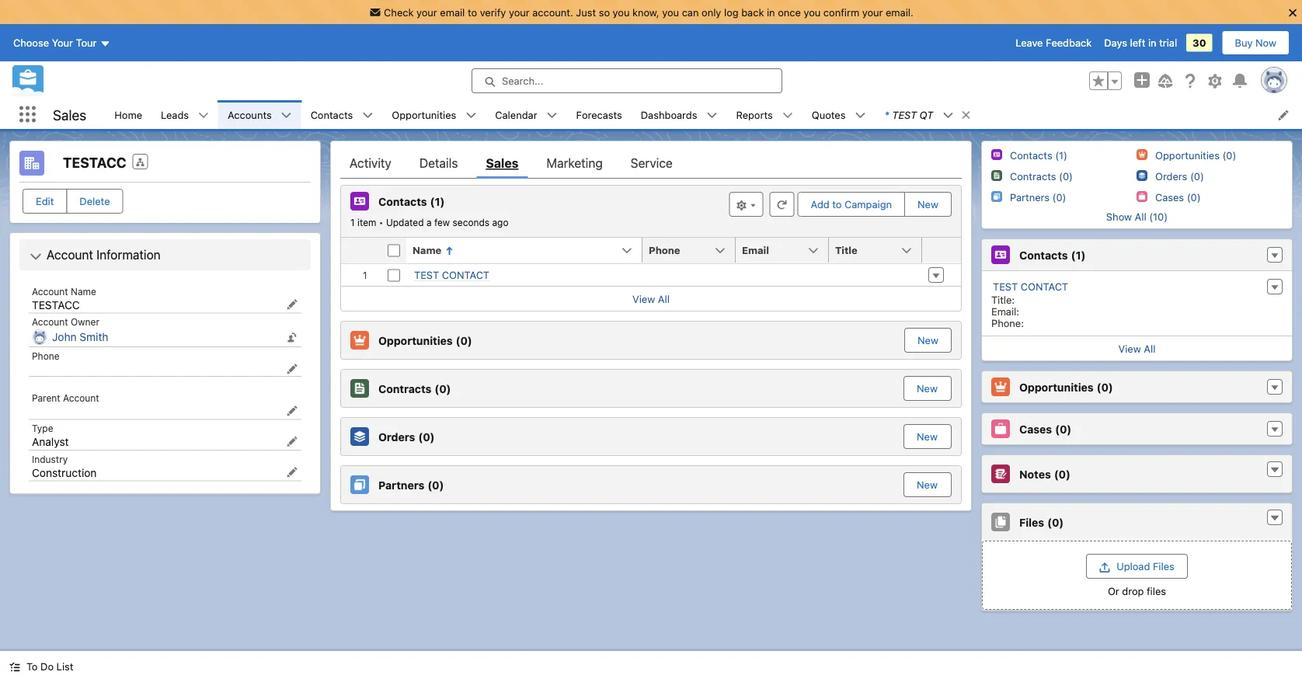 Task type: locate. For each thing, give the bounding box(es) containing it.
all
[[1135, 211, 1147, 222], [658, 293, 670, 305], [1144, 343, 1156, 354]]

opportunities
[[392, 109, 456, 120], [379, 334, 453, 347], [1020, 381, 1094, 393]]

construction
[[32, 466, 97, 479]]

2 vertical spatial contacts
[[1020, 249, 1068, 261]]

0 vertical spatial in
[[767, 6, 775, 18]]

dashboards
[[641, 109, 698, 120]]

1 vertical spatial in
[[1149, 37, 1157, 49]]

contacts image
[[992, 149, 1003, 160], [992, 246, 1010, 264]]

new button for contracts (0)
[[905, 377, 951, 400]]

phone
[[649, 244, 681, 256], [32, 351, 60, 361]]

once
[[778, 6, 801, 18]]

view all down test contact element on the top of the page
[[1119, 343, 1156, 354]]

new button
[[905, 192, 952, 217], [905, 328, 952, 353], [905, 377, 951, 400], [905, 425, 951, 448], [905, 473, 951, 497]]

cell down the phone button
[[643, 264, 736, 286]]

0 vertical spatial (1)
[[430, 195, 445, 208]]

1 vertical spatial contracts image
[[351, 379, 369, 398]]

opportunities up contracts (0)
[[379, 334, 453, 347]]

to right add
[[833, 199, 842, 210]]

cell down updated
[[382, 238, 407, 264]]

0 vertical spatial sales
[[53, 106, 86, 123]]

test for test contact title: email: phone:
[[993, 281, 1018, 292]]

days
[[1105, 37, 1128, 49]]

so
[[599, 6, 610, 18]]

0 horizontal spatial view all
[[633, 293, 670, 305]]

1 vertical spatial sales
[[486, 156, 519, 171]]

to right email
[[468, 6, 477, 18]]

sales left home
[[53, 106, 86, 123]]

0 horizontal spatial opportunities (0)
[[379, 334, 472, 347]]

cases image up show all (10)
[[1137, 191, 1148, 202]]

account image
[[19, 151, 44, 176]]

0 vertical spatial contacts (1)
[[379, 195, 445, 208]]

1 horizontal spatial you
[[662, 6, 679, 18]]

contacts (1) for contacts image corresponding to contacts
[[1020, 249, 1086, 261]]

cases image left cases
[[992, 420, 1010, 438]]

email
[[742, 244, 770, 256]]

1 vertical spatial all
[[658, 293, 670, 305]]

test contact link down "few"
[[414, 269, 490, 282]]

phone button
[[643, 238, 736, 263]]

0 horizontal spatial test
[[414, 269, 439, 281]]

type
[[32, 423, 53, 434]]

contact inside the test contact title: email: phone:
[[1021, 281, 1069, 292]]

1 vertical spatial cases image
[[992, 420, 1010, 438]]

leave feedback link
[[1016, 37, 1092, 49]]

reports link
[[727, 100, 783, 129]]

contacts up activity link
[[311, 109, 353, 120]]

view down test contact element on the top of the page
[[1119, 343, 1142, 354]]

in right back
[[767, 6, 775, 18]]

information
[[97, 248, 161, 262]]

opportunities inside list item
[[392, 109, 456, 120]]

feedback
[[1046, 37, 1092, 49]]

2 horizontal spatial you
[[804, 6, 821, 18]]

1
[[351, 217, 355, 228]]

check
[[384, 6, 414, 18]]

you right once
[[804, 6, 821, 18]]

tab list
[[340, 148, 962, 179]]

you
[[613, 6, 630, 18], [662, 6, 679, 18], [804, 6, 821, 18]]

text default image inside opportunities list item
[[466, 110, 477, 121]]

orders image
[[1137, 170, 1148, 181], [351, 427, 369, 446]]

1 horizontal spatial contact
[[1021, 281, 1069, 292]]

1 item • updated a few seconds ago
[[351, 217, 509, 228]]

1 vertical spatial contacts image
[[992, 246, 1010, 264]]

upload files
[[1117, 561, 1175, 572]]

1 horizontal spatial cases image
[[1137, 191, 1148, 202]]

test up title:
[[993, 281, 1018, 292]]

2 horizontal spatial test
[[993, 281, 1018, 292]]

text default image inside contacts list item
[[362, 110, 373, 121]]

list
[[105, 100, 1303, 129]]

contacts (1) up updated
[[379, 195, 445, 208]]

2 horizontal spatial contacts
[[1020, 249, 1068, 261]]

0 horizontal spatial cases image
[[992, 420, 1010, 438]]

0 horizontal spatial orders image
[[351, 427, 369, 446]]

delete button
[[66, 189, 123, 214]]

2 vertical spatial opportunities image
[[992, 378, 1010, 396]]

0 horizontal spatial test contact link
[[414, 269, 490, 282]]

know,
[[633, 6, 660, 18]]

orders image inside sales tab panel
[[351, 427, 369, 446]]

to do list
[[26, 661, 73, 673]]

email.
[[886, 6, 914, 18]]

title
[[836, 244, 858, 256]]

contracts image for contracts
[[351, 379, 369, 398]]

forecasts
[[576, 109, 622, 120]]

1 horizontal spatial your
[[509, 6, 530, 18]]

contacts
[[311, 109, 353, 120], [379, 195, 427, 208], [1020, 249, 1068, 261]]

name up owner
[[71, 286, 96, 297]]

(10)
[[1150, 211, 1168, 222]]

1 horizontal spatial name
[[413, 244, 442, 256]]

test
[[893, 109, 917, 120], [414, 269, 439, 281], [993, 281, 1018, 292]]

marketing link
[[547, 148, 603, 179]]

tab list containing activity
[[340, 148, 962, 179]]

cases image for cases (0)
[[1137, 191, 1148, 202]]

1 vertical spatial files
[[1153, 561, 1175, 572]]

3 your from the left
[[863, 6, 883, 18]]

2 vertical spatial opportunities
[[1020, 381, 1094, 393]]

1 horizontal spatial (1)
[[1072, 249, 1086, 261]]

contact for test contact title: email: phone:
[[1021, 281, 1069, 292]]

test down a at the top
[[414, 269, 439, 281]]

1 horizontal spatial opportunities image
[[992, 378, 1010, 396]]

in right left
[[1149, 37, 1157, 49]]

0 horizontal spatial your
[[417, 6, 437, 18]]

contracts (0)
[[1010, 170, 1073, 182]]

contacts grid
[[341, 238, 961, 287]]

view for the rightmost "view all" link
[[1119, 343, 1142, 354]]

0 vertical spatial contacts
[[311, 109, 353, 120]]

contracts
[[379, 382, 432, 395]]

text default image inside to do list button
[[9, 662, 20, 673]]

0 horizontal spatial you
[[613, 6, 630, 18]]

leads list item
[[152, 100, 218, 129]]

delete
[[80, 195, 110, 207]]

contacts image for contacts
[[992, 246, 1010, 264]]

0 horizontal spatial to
[[468, 6, 477, 18]]

service
[[631, 156, 673, 171]]

contacts list item
[[301, 100, 383, 129]]

a
[[427, 217, 432, 228]]

text default image inside reports list item
[[783, 110, 793, 121]]

text default image inside dashboards list item
[[707, 110, 718, 121]]

0 horizontal spatial cell
[[382, 238, 407, 264]]

0 vertical spatial phone
[[649, 244, 681, 256]]

(0) inside files element
[[1048, 516, 1064, 529]]

orders image left orders (0)
[[1137, 170, 1148, 181]]

search...
[[502, 75, 544, 87]]

leave
[[1016, 37, 1043, 49]]

0 vertical spatial contacts image
[[992, 149, 1003, 160]]

1 horizontal spatial contacts
[[379, 195, 427, 208]]

test right *
[[893, 109, 917, 120]]

check your email to verify your account. just so you know, you can only log back in once you confirm your email.
[[384, 6, 914, 18]]

view all link down test contact element on the top of the page
[[982, 336, 1293, 361]]

0 horizontal spatial files
[[1020, 516, 1045, 529]]

contacts status
[[351, 217, 386, 228]]

text default image inside leads list item
[[198, 110, 209, 121]]

1 horizontal spatial view
[[1119, 343, 1142, 354]]

files up files
[[1153, 561, 1175, 572]]

marketing
[[547, 156, 603, 171]]

account up john
[[32, 317, 68, 328]]

view inside sales tab panel
[[633, 293, 655, 305]]

1 horizontal spatial in
[[1149, 37, 1157, 49]]

edit phone image
[[287, 364, 298, 375]]

1 horizontal spatial orders image
[[1137, 170, 1148, 181]]

1 horizontal spatial contracts image
[[992, 170, 1003, 181]]

1 horizontal spatial cell
[[643, 264, 736, 286]]

(0)
[[456, 334, 472, 347], [1097, 381, 1114, 393], [435, 382, 451, 395], [1056, 423, 1072, 435], [418, 430, 435, 443], [1055, 468, 1071, 481], [428, 479, 444, 491], [1048, 516, 1064, 529]]

your left email
[[417, 6, 437, 18]]

group
[[1090, 72, 1122, 90]]

view down the contacts grid
[[633, 293, 655, 305]]

analyst
[[32, 436, 69, 448]]

text default image inside accounts list item
[[281, 110, 292, 121]]

new for orders (0)
[[917, 431, 938, 443]]

1 horizontal spatial files
[[1153, 561, 1175, 572]]

sales down calendar
[[486, 156, 519, 171]]

account inside dropdown button
[[47, 248, 93, 262]]

0 horizontal spatial phone
[[32, 351, 60, 361]]

cell
[[382, 238, 407, 264], [643, 264, 736, 286]]

opportunities up details link
[[392, 109, 456, 120]]

test contact title: email: phone:
[[992, 281, 1069, 329]]

contacts image for contacts (1)
[[992, 149, 1003, 160]]

0 vertical spatial opportunities (0)
[[379, 334, 472, 347]]

1 horizontal spatial view all
[[1119, 343, 1156, 354]]

1 vertical spatial view
[[1119, 343, 1142, 354]]

add to campaign button
[[798, 192, 906, 217]]

title button
[[829, 238, 923, 263]]

0 horizontal spatial view
[[633, 293, 655, 305]]

view for top "view all" link
[[633, 293, 655, 305]]

sales
[[53, 106, 86, 123], [486, 156, 519, 171]]

contacts up the test contact title: email: phone:
[[1020, 249, 1068, 261]]

all down test contact element on the top of the page
[[1144, 343, 1156, 354]]

4 new button from the top
[[905, 425, 951, 448]]

account
[[47, 248, 93, 262], [32, 286, 68, 297], [32, 317, 68, 328], [63, 393, 99, 403]]

1 vertical spatial orders image
[[351, 427, 369, 446]]

0 vertical spatial opportunities
[[392, 109, 456, 120]]

contacts up updated
[[379, 195, 427, 208]]

contacts image left "contacts (1)"
[[992, 149, 1003, 160]]

1 horizontal spatial view all link
[[982, 336, 1293, 361]]

new button for partners (0)
[[905, 473, 951, 497]]

0 horizontal spatial contact
[[442, 269, 490, 281]]

0 vertical spatial view
[[633, 293, 655, 305]]

test inside the test contact title: email: phone:
[[993, 281, 1018, 292]]

account up account owner
[[32, 286, 68, 297]]

smith
[[80, 331, 108, 344]]

(1) inside sales tab panel
[[430, 195, 445, 208]]

contacts inside sales tab panel
[[379, 195, 427, 208]]

0 vertical spatial view all link
[[341, 286, 961, 311]]

opportunities up cases (0) at bottom
[[1020, 381, 1094, 393]]

2 contacts image from the top
[[992, 246, 1010, 264]]

name down a at the top
[[413, 244, 442, 256]]

testacc up delete button
[[63, 154, 126, 171]]

updated
[[386, 217, 424, 228]]

cases (0)
[[1156, 191, 1201, 203]]

all left (10)
[[1135, 211, 1147, 222]]

3 new button from the top
[[905, 377, 951, 400]]

email:
[[992, 305, 1020, 317]]

opportunities image
[[1137, 149, 1148, 160], [351, 331, 369, 350], [992, 378, 1010, 396]]

1 horizontal spatial contacts (1)
[[1020, 249, 1086, 261]]

0 vertical spatial name
[[413, 244, 442, 256]]

calendar list item
[[486, 100, 567, 129]]

contacts (1) up the test contact title: email: phone:
[[1020, 249, 1086, 261]]

or
[[1108, 585, 1120, 597]]

0 horizontal spatial contacts
[[311, 109, 353, 120]]

list item
[[876, 100, 979, 129]]

1 horizontal spatial to
[[833, 199, 842, 210]]

(1) for test contact element on the top of the page
[[1072, 249, 1086, 261]]

account for account information
[[47, 248, 93, 262]]

testacc down account name
[[32, 298, 80, 311]]

0 horizontal spatial sales
[[53, 106, 86, 123]]

tour
[[76, 37, 97, 49]]

1 vertical spatial to
[[833, 199, 842, 210]]

1 vertical spatial contacts (1)
[[1020, 249, 1086, 261]]

1 vertical spatial name
[[71, 286, 96, 297]]

text default image
[[281, 110, 292, 121], [362, 110, 373, 121], [466, 110, 477, 121], [547, 110, 558, 121], [707, 110, 718, 121], [445, 246, 454, 256], [1270, 465, 1281, 476], [1270, 513, 1281, 524]]

account for account name
[[32, 286, 68, 297]]

account owner
[[32, 317, 99, 328]]

0 vertical spatial view all
[[633, 293, 670, 305]]

0 horizontal spatial (1)
[[430, 195, 445, 208]]

edit type image
[[287, 436, 298, 447]]

5 new button from the top
[[905, 473, 951, 497]]

account partner image
[[351, 476, 369, 494]]

contracts image for contracts (0)
[[992, 170, 1003, 181]]

your left "email."
[[863, 6, 883, 18]]

0 horizontal spatial in
[[767, 6, 775, 18]]

cases image
[[1137, 191, 1148, 202], [992, 420, 1010, 438]]

account up account name
[[47, 248, 93, 262]]

1 vertical spatial opportunities
[[379, 334, 453, 347]]

accounts
[[228, 109, 272, 120]]

you left can
[[662, 6, 679, 18]]

to inside add to campaign button
[[833, 199, 842, 210]]

1 vertical spatial contacts
[[379, 195, 427, 208]]

0 vertical spatial cases image
[[1137, 191, 1148, 202]]

row number image
[[341, 238, 382, 263]]

1 horizontal spatial sales
[[486, 156, 519, 171]]

2 horizontal spatial your
[[863, 6, 883, 18]]

1 vertical spatial view all
[[1119, 343, 1156, 354]]

orders image left orders
[[351, 427, 369, 446]]

orders image for orders (0)
[[1137, 170, 1148, 181]]

all down the contacts grid
[[658, 293, 670, 305]]

service link
[[631, 148, 673, 179]]

quotes
[[812, 109, 846, 120]]

edit account name image
[[287, 299, 298, 310]]

contracts image left contracts
[[351, 379, 369, 398]]

0 horizontal spatial name
[[71, 286, 96, 297]]

john smith link
[[52, 331, 108, 344]]

0 horizontal spatial contacts (1)
[[379, 195, 445, 208]]

calendar
[[495, 109, 538, 120]]

name
[[413, 244, 442, 256], [71, 286, 96, 297]]

phone:
[[992, 317, 1024, 329]]

opportunities (0) up cases (0) at bottom
[[1020, 381, 1114, 393]]

list item containing *
[[876, 100, 979, 129]]

1 vertical spatial opportunities (0)
[[1020, 381, 1114, 393]]

1 contacts image from the top
[[992, 149, 1003, 160]]

contracts image up partners icon
[[992, 170, 1003, 181]]

1 horizontal spatial test
[[893, 109, 917, 120]]

contacts (1)
[[1010, 149, 1068, 161]]

new button for opportunities (0)
[[905, 328, 952, 353]]

contact inside grid
[[442, 269, 490, 281]]

view all down the contacts grid
[[633, 293, 670, 305]]

seconds
[[453, 217, 490, 228]]

1 horizontal spatial opportunities (0)
[[1020, 381, 1114, 393]]

contacts image up title:
[[992, 246, 1010, 264]]

1 horizontal spatial phone
[[649, 244, 681, 256]]

just
[[576, 6, 596, 18]]

1 vertical spatial (1)
[[1072, 249, 1086, 261]]

all inside sales tab panel
[[658, 293, 670, 305]]

you right so
[[613, 6, 630, 18]]

test contact link up title:
[[993, 281, 1069, 293]]

industry
[[32, 454, 68, 465]]

0 vertical spatial orders image
[[1137, 170, 1148, 181]]

contact down seconds
[[442, 269, 490, 281]]

0 horizontal spatial view all link
[[341, 286, 961, 311]]

test inside the contacts grid
[[414, 269, 439, 281]]

1 vertical spatial phone
[[32, 351, 60, 361]]

your right verify
[[509, 6, 530, 18]]

view
[[633, 293, 655, 305], [1119, 343, 1142, 354]]

1 vertical spatial opportunities image
[[351, 331, 369, 350]]

contracts image
[[992, 170, 1003, 181], [351, 379, 369, 398]]

dashboards list item
[[632, 100, 727, 129]]

accounts link
[[218, 100, 281, 129]]

2 horizontal spatial opportunities image
[[1137, 149, 1148, 160]]

contacts (1) inside sales tab panel
[[379, 195, 445, 208]]

0 horizontal spatial opportunities image
[[351, 331, 369, 350]]

contact up phone:
[[1021, 281, 1069, 292]]

0 vertical spatial contracts image
[[992, 170, 1003, 181]]

text default image inside name button
[[445, 246, 454, 256]]

2 new button from the top
[[905, 328, 952, 353]]

text default image
[[961, 110, 972, 121], [198, 110, 209, 121], [783, 110, 793, 121], [855, 110, 866, 121], [943, 110, 954, 121], [30, 250, 42, 263], [9, 662, 20, 673]]

0 horizontal spatial contracts image
[[351, 379, 369, 398]]

view all link down the phone button
[[341, 286, 961, 311]]

1 you from the left
[[613, 6, 630, 18]]

files down notes
[[1020, 516, 1045, 529]]

1 vertical spatial view all link
[[982, 336, 1293, 361]]

opportunities (0) up contracts (0)
[[379, 334, 472, 347]]



Task type: describe. For each thing, give the bounding box(es) containing it.
contracts (0)
[[379, 382, 451, 395]]

account for account owner
[[32, 317, 68, 328]]

list
[[56, 661, 73, 673]]

buy
[[1235, 37, 1253, 49]]

email cell
[[736, 238, 839, 264]]

new button for orders (0)
[[905, 425, 951, 448]]

test contact
[[414, 269, 490, 281]]

contacts link
[[301, 100, 362, 129]]

buy now button
[[1222, 30, 1290, 55]]

* test qt
[[885, 109, 934, 120]]

name button
[[407, 238, 643, 263]]

account right the 'parent'
[[63, 393, 99, 403]]

cases
[[1020, 423, 1053, 435]]

list containing home
[[105, 100, 1303, 129]]

account.
[[533, 6, 573, 18]]

owner
[[71, 317, 99, 328]]

contacts image
[[351, 192, 369, 211]]

left
[[1131, 37, 1146, 49]]

phone inside button
[[649, 244, 681, 256]]

1 your from the left
[[417, 6, 437, 18]]

john
[[52, 331, 77, 344]]

text default image inside files element
[[1270, 513, 1281, 524]]

campaign
[[845, 199, 892, 210]]

1 vertical spatial testacc
[[32, 298, 80, 311]]

test for test contact
[[414, 269, 439, 281]]

account name
[[32, 286, 96, 297]]

0 vertical spatial files
[[1020, 516, 1045, 529]]

notes (0)
[[1020, 468, 1071, 481]]

orders (0) link
[[1156, 170, 1205, 183]]

partners (0)
[[379, 479, 444, 491]]

1 new button from the top
[[905, 192, 952, 217]]

parent account
[[32, 393, 99, 403]]

new for partners (0)
[[917, 479, 938, 491]]

0 vertical spatial all
[[1135, 211, 1147, 222]]

0 vertical spatial to
[[468, 6, 477, 18]]

orders (0)
[[379, 430, 435, 443]]

buy now
[[1235, 37, 1277, 49]]

dashboards link
[[632, 100, 707, 129]]

sales tab panel
[[340, 179, 962, 504]]

now
[[1256, 37, 1277, 49]]

choose your tour
[[13, 37, 97, 49]]

add
[[811, 199, 830, 210]]

phone cell
[[643, 238, 745, 264]]

files
[[1147, 585, 1167, 597]]

edit parent account image
[[287, 406, 298, 417]]

days left in trial
[[1105, 37, 1178, 49]]

show all (10) link
[[1107, 211, 1168, 222]]

few
[[434, 217, 450, 228]]

log
[[724, 6, 739, 18]]

contacts (1) for contacts icon
[[379, 195, 445, 208]]

details link
[[420, 148, 458, 179]]

opportunities list item
[[383, 100, 486, 129]]

accounts list item
[[218, 100, 301, 129]]

edit button
[[23, 189, 67, 214]]

verify
[[480, 6, 506, 18]]

action cell
[[923, 238, 961, 264]]

files (0)
[[1020, 516, 1064, 529]]

reports list item
[[727, 100, 803, 129]]

name inside button
[[413, 244, 442, 256]]

2 vertical spatial all
[[1144, 343, 1156, 354]]

item
[[357, 217, 377, 228]]

edit industry image
[[287, 467, 298, 478]]

show
[[1107, 211, 1132, 222]]

leads link
[[152, 100, 198, 129]]

contacts for contacts status
[[379, 195, 427, 208]]

sales inside tab list
[[486, 156, 519, 171]]

partners (0) link
[[1010, 191, 1067, 204]]

30
[[1193, 37, 1207, 49]]

choose your tour button
[[12, 30, 112, 55]]

contacts inside "contacts" link
[[311, 109, 353, 120]]

add to campaign
[[811, 199, 892, 210]]

title cell
[[829, 238, 932, 264]]

test contact link inside the contacts grid
[[414, 269, 490, 282]]

contracts (0) link
[[1010, 170, 1073, 183]]

upload
[[1117, 561, 1151, 572]]

row number cell
[[341, 238, 382, 264]]

quotes link
[[803, 100, 855, 129]]

activity
[[350, 156, 392, 171]]

0 vertical spatial opportunities image
[[1137, 149, 1148, 160]]

opportunities inside sales tab panel
[[379, 334, 453, 347]]

home
[[114, 109, 142, 120]]

trial
[[1160, 37, 1178, 49]]

view all inside sales tab panel
[[633, 293, 670, 305]]

cases image for cases
[[992, 420, 1010, 438]]

opportunities (0)
[[1156, 149, 1237, 161]]

email
[[440, 6, 465, 18]]

partners image
[[992, 191, 1003, 202]]

text default image inside quotes list item
[[855, 110, 866, 121]]

name cell
[[407, 238, 652, 264]]

to
[[26, 661, 38, 673]]

text default image inside the 'calendar' list item
[[547, 110, 558, 121]]

cases (0) link
[[1156, 191, 1201, 204]]

to do list button
[[0, 651, 83, 682]]

do
[[40, 661, 54, 673]]

2 you from the left
[[662, 6, 679, 18]]

leave feedback
[[1016, 37, 1092, 49]]

confirm
[[824, 6, 860, 18]]

qt
[[920, 109, 934, 120]]

your
[[52, 37, 73, 49]]

or drop files
[[1108, 585, 1167, 597]]

sales link
[[486, 148, 519, 179]]

email button
[[736, 238, 829, 263]]

files element
[[982, 503, 1293, 612]]

new for contracts (0)
[[917, 383, 938, 394]]

title:
[[992, 294, 1015, 305]]

reports
[[736, 109, 773, 120]]

contacts (1) link
[[1010, 149, 1068, 162]]

choose
[[13, 37, 49, 49]]

john smith
[[52, 331, 108, 344]]

text default image inside the account information dropdown button
[[30, 250, 42, 263]]

account information
[[47, 248, 161, 262]]

•
[[379, 217, 384, 228]]

ago
[[492, 217, 509, 228]]

3 you from the left
[[804, 6, 821, 18]]

test contact element
[[982, 277, 1293, 330]]

forecasts link
[[567, 100, 632, 129]]

action image
[[923, 238, 961, 263]]

(1) for contacts status
[[430, 195, 445, 208]]

cases (0)
[[1020, 423, 1072, 435]]

edit
[[36, 195, 54, 207]]

1 horizontal spatial test contact link
[[993, 281, 1069, 293]]

2 your from the left
[[509, 6, 530, 18]]

opportunities (0) inside sales tab panel
[[379, 334, 472, 347]]

opportunities link
[[383, 100, 466, 129]]

test inside list item
[[893, 109, 917, 120]]

orders image for orders
[[351, 427, 369, 446]]

show all (10)
[[1107, 211, 1168, 222]]

partners
[[379, 479, 425, 491]]

contact for test contact
[[442, 269, 490, 281]]

quotes list item
[[803, 100, 876, 129]]

0 vertical spatial testacc
[[63, 154, 126, 171]]

orders (0)
[[1156, 170, 1205, 182]]

contacts for test contact element on the top of the page
[[1020, 249, 1068, 261]]

*
[[885, 109, 889, 120]]



Task type: vqa. For each thing, say whether or not it's contained in the screenshot.
PHONE
yes



